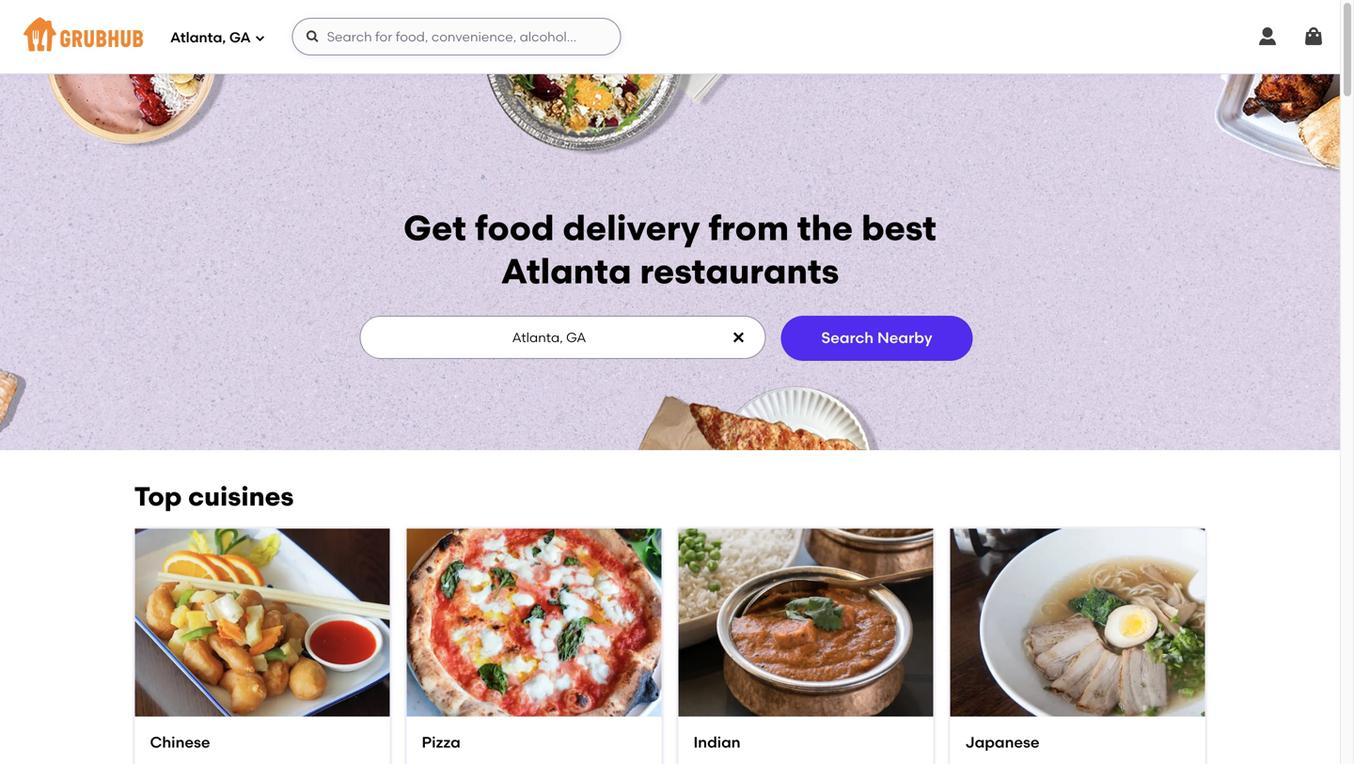 Task type: vqa. For each thing, say whether or not it's contained in the screenshot.
Soup
no



Task type: locate. For each thing, give the bounding box(es) containing it.
get food delivery from the best atlanta restaurants
[[404, 207, 937, 292]]

0 horizontal spatial svg image
[[306, 29, 321, 44]]

search nearby
[[822, 329, 933, 347]]

svg image for search for food, convenience, alcohol... search field
[[306, 29, 321, 44]]

search
[[822, 329, 874, 347]]

1 horizontal spatial svg image
[[1257, 25, 1280, 48]]

browse hero image
[[0, 73, 1341, 450]]

2 horizontal spatial svg image
[[1303, 25, 1326, 48]]

svg image
[[1303, 25, 1326, 48], [306, 29, 321, 44], [732, 330, 747, 345]]

pizza
[[422, 734, 461, 752]]

from
[[709, 207, 789, 249]]

best
[[862, 207, 937, 249]]

indian link
[[694, 732, 919, 754]]

pizza link
[[422, 732, 647, 754]]

japanese link
[[966, 732, 1191, 754]]

food
[[475, 207, 555, 249]]

nearby
[[878, 329, 933, 347]]

atlanta,
[[170, 29, 226, 46]]

Search Address search field
[[360, 317, 764, 358]]

svg image for search address search field
[[732, 330, 747, 345]]

atlanta
[[501, 251, 632, 292]]

cuisines
[[188, 481, 294, 513]]

svg image
[[1257, 25, 1280, 48], [255, 32, 266, 44]]

japanese
[[966, 734, 1040, 752]]

japanese delivery image
[[951, 496, 1206, 751]]

1 horizontal spatial svg image
[[732, 330, 747, 345]]

main navigation navigation
[[0, 0, 1341, 73]]

delivery
[[563, 207, 700, 249]]



Task type: describe. For each thing, give the bounding box(es) containing it.
top cuisines
[[134, 481, 294, 513]]

Search for food, convenience, alcohol... search field
[[292, 18, 622, 56]]

chinese
[[150, 734, 210, 752]]

pizza delivery image
[[407, 496, 662, 751]]

indian delivery image
[[679, 496, 934, 751]]

chinese link
[[150, 732, 375, 754]]

restaurants
[[640, 251, 840, 292]]

0 horizontal spatial svg image
[[255, 32, 266, 44]]

indian
[[694, 734, 741, 752]]

atlanta, ga
[[170, 29, 251, 46]]

top
[[134, 481, 182, 513]]

get
[[404, 207, 467, 249]]

ga
[[229, 29, 251, 46]]

search nearby button
[[781, 316, 973, 361]]

chinese delivery image
[[135, 496, 390, 751]]

the
[[798, 207, 854, 249]]



